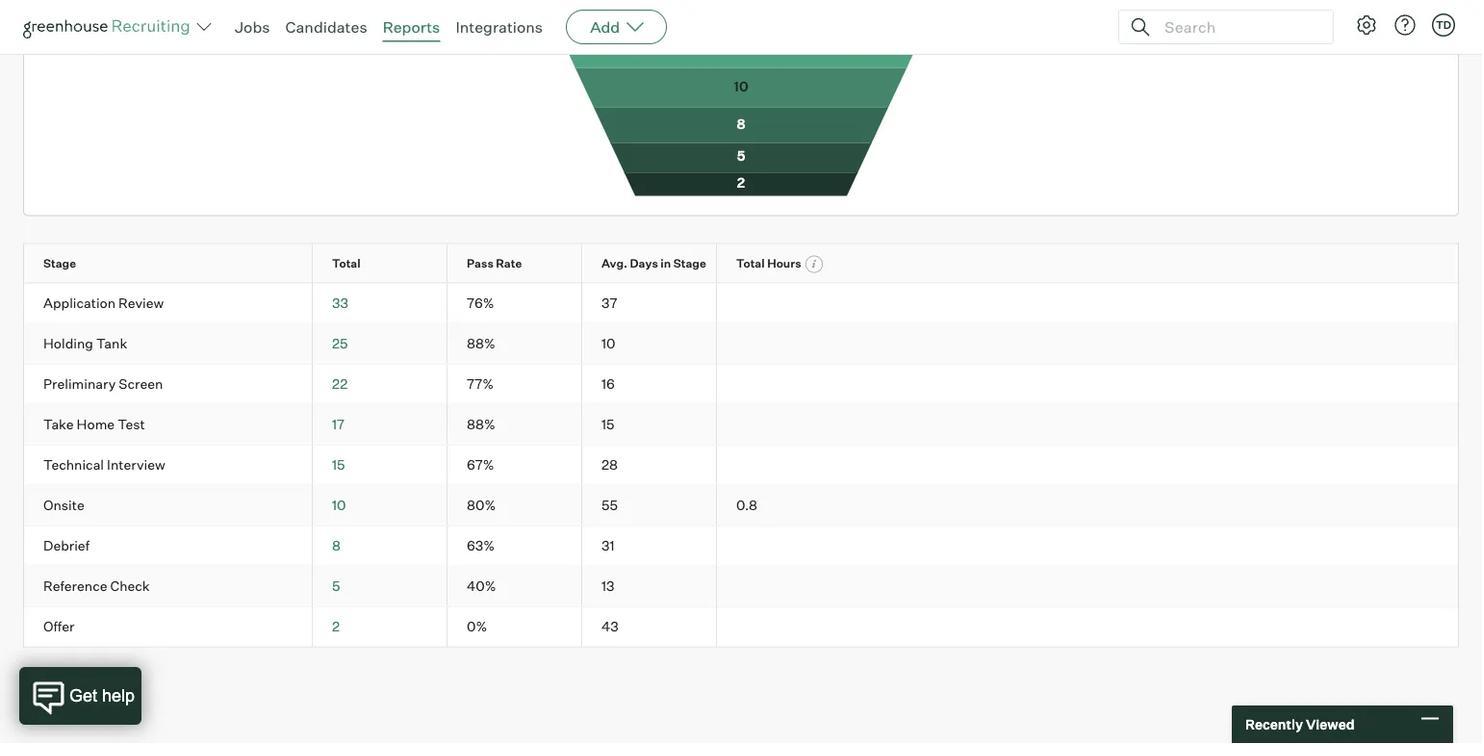 Task type: vqa. For each thing, say whether or not it's contained in the screenshot.


Task type: describe. For each thing, give the bounding box(es) containing it.
add
[[590, 17, 620, 37]]

holding tank
[[43, 336, 127, 353]]

8 link
[[332, 538, 341, 555]]

31
[[602, 538, 615, 555]]

tank
[[96, 336, 127, 353]]

row group containing take home test
[[24, 406, 1459, 446]]

technical interview
[[43, 457, 165, 474]]

cell for 16
[[717, 365, 852, 405]]

2 stage from the left
[[674, 256, 706, 271]]

2 link
[[332, 619, 340, 636]]

interview
[[107, 457, 165, 474]]

row containing holding tank
[[24, 325, 1459, 364]]

row group containing holding tank
[[24, 325, 1459, 365]]

0 horizontal spatial 15
[[332, 457, 345, 474]]

0 vertical spatial 10
[[602, 336, 616, 353]]

recently
[[1246, 716, 1304, 733]]

technical
[[43, 457, 104, 474]]

5
[[332, 578, 340, 595]]

row containing reference check
[[24, 567, 1459, 607]]

jobs
[[235, 17, 270, 37]]

88% for 10
[[467, 336, 496, 353]]

pass rate
[[467, 256, 522, 271]]

row containing take home test
[[24, 406, 1459, 445]]

take home test
[[43, 417, 145, 433]]

pass
[[467, 256, 494, 271]]

63%
[[467, 538, 495, 555]]

row group containing technical interview
[[24, 446, 1459, 486]]

days
[[630, 256, 658, 271]]

0.8
[[737, 497, 758, 514]]

screen
[[119, 376, 163, 393]]

debrief
[[43, 538, 90, 555]]

test
[[118, 417, 145, 433]]

row group containing debrief
[[24, 527, 1459, 567]]

reports
[[383, 17, 440, 37]]

28
[[602, 457, 618, 474]]

40%
[[467, 578, 496, 595]]

row group containing onsite
[[24, 486, 1459, 527]]

cell for 10
[[717, 325, 852, 364]]

row group containing preliminary screen
[[24, 365, 1459, 406]]

take
[[43, 417, 74, 433]]

in
[[661, 256, 671, 271]]

reference
[[43, 578, 107, 595]]

row containing onsite
[[24, 486, 1459, 526]]

17 link
[[332, 417, 345, 433]]

preliminary screen
[[43, 376, 163, 393]]

offer
[[43, 619, 75, 636]]

row containing stage
[[24, 245, 1459, 283]]

reports link
[[383, 17, 440, 37]]

home
[[77, 417, 115, 433]]

td button
[[1429, 10, 1460, 40]]

cell for 31
[[717, 527, 852, 566]]

review
[[119, 295, 164, 312]]

row group containing offer
[[24, 608, 1459, 647]]

55
[[602, 497, 618, 514]]

integrations link
[[456, 17, 543, 37]]

total for total hours
[[737, 256, 765, 271]]

greenhouse recruiting image
[[23, 15, 196, 39]]

43
[[602, 619, 619, 636]]

reference check
[[43, 578, 150, 595]]

1 stage from the left
[[43, 256, 76, 271]]

17
[[332, 417, 345, 433]]

1 horizontal spatial 15
[[602, 417, 615, 433]]

candidates
[[285, 17, 367, 37]]



Task type: locate. For each thing, give the bounding box(es) containing it.
8 row group from the top
[[24, 567, 1459, 608]]

row group
[[24, 284, 1459, 325], [24, 325, 1459, 365], [24, 365, 1459, 406], [24, 406, 1459, 446], [24, 446, 1459, 486], [24, 486, 1459, 527], [24, 527, 1459, 567], [24, 567, 1459, 608], [24, 608, 1459, 647]]

0 horizontal spatial 10
[[332, 497, 346, 514]]

row group containing application review
[[24, 284, 1459, 325]]

2 88% from the top
[[467, 417, 496, 433]]

5 cell from the top
[[717, 446, 852, 485]]

8 cell from the top
[[717, 608, 852, 647]]

cell
[[717, 284, 852, 324], [717, 325, 852, 364], [717, 365, 852, 405], [717, 406, 852, 445], [717, 446, 852, 485], [717, 527, 852, 566], [717, 567, 852, 607], [717, 608, 852, 647]]

td
[[1436, 18, 1452, 31]]

total hours column header
[[717, 245, 869, 283]]

row group containing reference check
[[24, 567, 1459, 608]]

avg. days in stage
[[602, 256, 706, 271]]

25
[[332, 336, 348, 353]]

7 row group from the top
[[24, 527, 1459, 567]]

15 link
[[332, 457, 345, 474]]

candidates link
[[285, 17, 367, 37]]

2
[[332, 619, 340, 636]]

total up 33 link
[[332, 256, 361, 271]]

8 row from the top
[[24, 527, 1459, 566]]

row containing preliminary screen
[[24, 365, 1459, 405]]

8
[[332, 538, 341, 555]]

row containing application review
[[24, 284, 1459, 324]]

integrations
[[456, 17, 543, 37]]

22 link
[[332, 376, 348, 393]]

avg.
[[602, 256, 628, 271]]

9 row from the top
[[24, 567, 1459, 607]]

2 cell from the top
[[717, 325, 852, 364]]

row
[[24, 245, 1459, 283], [24, 284, 1459, 324], [24, 325, 1459, 364], [24, 365, 1459, 405], [24, 406, 1459, 445], [24, 446, 1459, 485], [24, 486, 1459, 526], [24, 527, 1459, 566], [24, 567, 1459, 607], [24, 608, 1459, 647]]

1 row from the top
[[24, 245, 1459, 283]]

10 link
[[332, 497, 346, 514]]

15
[[602, 417, 615, 433], [332, 457, 345, 474]]

6 row group from the top
[[24, 486, 1459, 527]]

total
[[332, 256, 361, 271], [737, 256, 765, 271]]

row containing technical interview
[[24, 446, 1459, 485]]

9 row group from the top
[[24, 608, 1459, 647]]

1 vertical spatial 88%
[[467, 417, 496, 433]]

1 horizontal spatial stage
[[674, 256, 706, 271]]

22
[[332, 376, 348, 393]]

1 horizontal spatial total
[[737, 256, 765, 271]]

grid containing application review
[[24, 245, 1459, 647]]

total inside column header
[[737, 256, 765, 271]]

10 down 15 link
[[332, 497, 346, 514]]

cell for 13
[[717, 567, 852, 607]]

25 link
[[332, 336, 348, 353]]

cell for 37
[[717, 284, 852, 324]]

configure image
[[1356, 13, 1379, 37]]

1 vertical spatial 15
[[332, 457, 345, 474]]

stage right the 'in'
[[674, 256, 706, 271]]

16
[[602, 376, 615, 393]]

7 cell from the top
[[717, 567, 852, 607]]

3 row from the top
[[24, 325, 1459, 364]]

6 row from the top
[[24, 446, 1459, 485]]

1 vertical spatial 10
[[332, 497, 346, 514]]

stage up application at the left top
[[43, 256, 76, 271]]

stage column header
[[24, 245, 329, 283]]

pass rate column header
[[448, 245, 599, 283]]

grid
[[24, 245, 1459, 647]]

1 88% from the top
[[467, 336, 496, 353]]

cell for 15
[[717, 406, 852, 445]]

5 row from the top
[[24, 406, 1459, 445]]

6 cell from the top
[[717, 527, 852, 566]]

5 row group from the top
[[24, 446, 1459, 486]]

td button
[[1433, 13, 1456, 37]]

onsite
[[43, 497, 84, 514]]

row containing debrief
[[24, 527, 1459, 566]]

2 row group from the top
[[24, 325, 1459, 365]]

holding
[[43, 336, 93, 353]]

1 horizontal spatial 10
[[602, 336, 616, 353]]

10 up 16
[[602, 336, 616, 353]]

15 down the 17
[[332, 457, 345, 474]]

15 down 16
[[602, 417, 615, 433]]

2 row from the top
[[24, 284, 1459, 324]]

33 link
[[332, 295, 349, 312]]

total hours
[[737, 256, 804, 271]]

37
[[602, 295, 618, 312]]

2 total from the left
[[737, 256, 765, 271]]

76%
[[467, 295, 494, 312]]

1 total from the left
[[332, 256, 361, 271]]

preliminary
[[43, 376, 116, 393]]

total inside column header
[[332, 256, 361, 271]]

4 cell from the top
[[717, 406, 852, 445]]

0 vertical spatial 88%
[[467, 336, 496, 353]]

0 horizontal spatial stage
[[43, 256, 76, 271]]

7 row from the top
[[24, 486, 1459, 526]]

13
[[602, 578, 615, 595]]

0 horizontal spatial total
[[332, 256, 361, 271]]

4 row from the top
[[24, 365, 1459, 405]]

jobs link
[[235, 17, 270, 37]]

add button
[[566, 10, 667, 44]]

avg. days in stage column header
[[582, 245, 734, 283]]

cell for 28
[[717, 446, 852, 485]]

recently viewed
[[1246, 716, 1355, 733]]

88% down 76%
[[467, 336, 496, 353]]

check
[[110, 578, 150, 595]]

88% up 67%
[[467, 417, 496, 433]]

67%
[[467, 457, 494, 474]]

10
[[602, 336, 616, 353], [332, 497, 346, 514]]

cell for 43
[[717, 608, 852, 647]]

total left hours on the right top of page
[[737, 256, 765, 271]]

3 cell from the top
[[717, 365, 852, 405]]

33
[[332, 295, 349, 312]]

3 row group from the top
[[24, 365, 1459, 406]]

1 row group from the top
[[24, 284, 1459, 325]]

1 cell from the top
[[717, 284, 852, 324]]

0 vertical spatial 15
[[602, 417, 615, 433]]

Search text field
[[1160, 13, 1316, 41]]

hours
[[767, 256, 802, 271]]

88%
[[467, 336, 496, 353], [467, 417, 496, 433]]

viewed
[[1306, 716, 1355, 733]]

total column header
[[313, 245, 464, 283]]

88% for 15
[[467, 417, 496, 433]]

application review
[[43, 295, 164, 312]]

77%
[[467, 376, 494, 393]]

application
[[43, 295, 116, 312]]

rate
[[496, 256, 522, 271]]

row containing offer
[[24, 608, 1459, 647]]

5 link
[[332, 578, 340, 595]]

stage
[[43, 256, 76, 271], [674, 256, 706, 271]]

4 row group from the top
[[24, 406, 1459, 446]]

total for total
[[332, 256, 361, 271]]

10 row from the top
[[24, 608, 1459, 647]]

80%
[[467, 497, 496, 514]]

0%
[[467, 619, 487, 636]]



